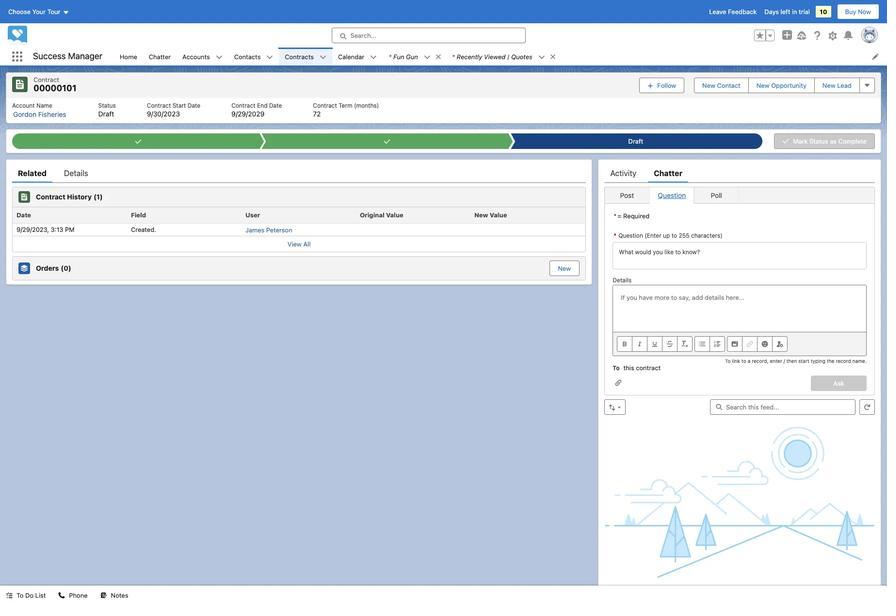 Task type: vqa. For each thing, say whether or not it's contained in the screenshot.
items for 0 items
no



Task type: describe. For each thing, give the bounding box(es) containing it.
new value cell
[[471, 207, 585, 223]]

text default image right gun
[[424, 54, 431, 61]]

* question (enter up to 255 characters)
[[614, 232, 723, 239]]

What would you like to know? text field
[[613, 242, 867, 269]]

72
[[313, 109, 321, 118]]

date for 9/30/2023
[[188, 102, 201, 109]]

link
[[732, 358, 741, 364]]

view all
[[288, 240, 311, 248]]

contract for term
[[313, 102, 337, 109]]

now
[[859, 8, 872, 16]]

manager
[[68, 51, 102, 61]]

1 list item from the left
[[383, 48, 446, 66]]

related link
[[18, 163, 47, 183]]

details link
[[64, 163, 88, 183]]

1 vertical spatial details
[[613, 276, 632, 284]]

poll link
[[695, 187, 739, 203]]

quotes
[[512, 53, 533, 60]]

new lead button
[[815, 78, 860, 93]]

contract for end
[[232, 102, 256, 109]]

3:13
[[51, 226, 63, 234]]

9/29/2023, 3:13 pm
[[17, 226, 75, 234]]

leave feedback link
[[710, 8, 757, 16]]

days left in trial
[[765, 8, 811, 16]]

date for 9/29/2029
[[269, 102, 282, 109]]

1 horizontal spatial chatter
[[654, 169, 683, 177]]

history
[[67, 193, 92, 201]]

format text element
[[617, 336, 693, 352]]

post
[[620, 191, 634, 199]]

(1)
[[94, 193, 103, 201]]

status inside list
[[98, 102, 116, 109]]

as
[[830, 137, 837, 145]]

start
[[173, 102, 186, 109]]

mark status as complete button
[[775, 133, 876, 149]]

ask
[[834, 379, 845, 387]]

new lead
[[823, 81, 852, 89]]

complete
[[839, 137, 867, 145]]

accounts list item
[[177, 48, 228, 66]]

user
[[246, 211, 260, 219]]

1 vertical spatial to
[[742, 358, 747, 364]]

chatter link for activity link
[[654, 163, 683, 183]]

0 vertical spatial chatter
[[149, 53, 171, 60]]

new contact
[[703, 81, 741, 89]]

status draft
[[98, 102, 116, 118]]

follow
[[658, 81, 677, 89]]

activity
[[611, 169, 637, 177]]

all
[[304, 240, 311, 248]]

9/29/2029
[[232, 109, 265, 118]]

contract start date 9/30/2023
[[147, 102, 201, 118]]

view all link
[[13, 236, 586, 252]]

contact
[[718, 81, 741, 89]]

question inside "tab list"
[[658, 191, 686, 199]]

phone
[[69, 592, 88, 599]]

text default image inside phone button
[[58, 592, 65, 599]]

question link
[[650, 187, 695, 203]]

to for to link to a record, enter / then start typing the record name.
[[725, 358, 731, 364]]

lead
[[838, 81, 852, 89]]

new for new contact
[[703, 81, 716, 89]]

characters)
[[692, 232, 723, 239]]

gun
[[406, 53, 418, 60]]

10
[[820, 8, 828, 16]]

contract
[[636, 364, 661, 372]]

notes
[[111, 592, 128, 599]]

1 vertical spatial question
[[619, 232, 643, 239]]

name.
[[853, 358, 867, 364]]

contracts list item
[[279, 48, 332, 66]]

contract 00000101
[[33, 76, 76, 93]]

insert content element
[[728, 336, 788, 352]]

9/29/2023,
[[17, 226, 49, 234]]

search... button
[[332, 28, 526, 43]]

activity link
[[611, 163, 637, 183]]

pm
[[65, 226, 75, 234]]

to do list button
[[0, 586, 52, 605]]

contracts
[[285, 53, 314, 60]]

0 horizontal spatial to
[[672, 232, 678, 239]]

name
[[36, 102, 52, 109]]

* for * recently viewed | quotes
[[452, 53, 455, 60]]

00000101
[[33, 83, 76, 93]]

buy now button
[[837, 4, 880, 19]]

success manager
[[33, 51, 102, 61]]

enter
[[770, 358, 783, 364]]

* for * = required
[[614, 212, 617, 220]]

* for * fun gun
[[389, 53, 392, 60]]

to for to this contract
[[613, 364, 620, 372]]

calendar
[[338, 53, 365, 60]]

contracts link
[[279, 48, 320, 66]]

record
[[836, 358, 852, 364]]

post link
[[605, 187, 650, 203]]

2 list item from the left
[[446, 48, 561, 66]]

1 cell from the left
[[356, 223, 471, 236]]

contract for 00000101
[[33, 76, 59, 83]]

draft inside status draft
[[98, 109, 114, 118]]

search...
[[351, 32, 377, 39]]

new for new lead
[[823, 81, 836, 89]]

text default image inside contracts list item
[[320, 54, 327, 61]]

contract history (1)
[[36, 193, 103, 201]]

gordon fisheries link
[[13, 110, 66, 119]]

success
[[33, 51, 66, 61]]

text default image down search... button
[[435, 53, 442, 60]]

user cell
[[242, 207, 356, 223]]

2 cell from the left
[[471, 223, 585, 236]]

|
[[508, 53, 510, 60]]

contacts link
[[228, 48, 267, 66]]

tour
[[47, 8, 60, 16]]

tab list for * question (enter up to 255 characters)
[[605, 187, 875, 204]]

accounts
[[183, 53, 210, 60]]

draft link
[[515, 133, 758, 149]]

record,
[[752, 358, 769, 364]]



Task type: locate. For each thing, give the bounding box(es) containing it.
0 horizontal spatial to
[[17, 592, 24, 599]]

1 horizontal spatial draft
[[629, 137, 644, 145]]

to
[[725, 358, 731, 364], [613, 364, 620, 372], [17, 592, 24, 599]]

ask button
[[811, 375, 867, 391]]

to left a
[[742, 358, 747, 364]]

contract inside contract end date 9/29/2029
[[232, 102, 256, 109]]

list containing home
[[114, 48, 888, 66]]

1 horizontal spatial question
[[658, 191, 686, 199]]

group
[[755, 30, 775, 41]]

chatter link up question link
[[654, 163, 683, 183]]

contract for start
[[147, 102, 171, 109]]

* left the recently
[[452, 53, 455, 60]]

contract inside contract 00000101
[[33, 76, 59, 83]]

orders
[[36, 264, 59, 272]]

your
[[32, 8, 46, 16]]

mark status as complete
[[793, 137, 867, 145]]

text default image
[[550, 53, 557, 60], [267, 54, 273, 61], [320, 54, 327, 61], [370, 54, 377, 61], [539, 54, 545, 61], [6, 592, 13, 599], [100, 592, 107, 599]]

list
[[114, 48, 888, 66], [6, 98, 881, 123]]

account name gordon fisheries
[[12, 102, 66, 118]]

0 vertical spatial status
[[98, 102, 116, 109]]

date cell
[[13, 207, 127, 223]]

home
[[120, 53, 137, 60]]

question down * = required
[[619, 232, 643, 239]]

0 vertical spatial chatter link
[[143, 48, 177, 66]]

0 horizontal spatial chatter link
[[143, 48, 177, 66]]

trial
[[799, 8, 811, 16]]

(0)
[[61, 264, 71, 272]]

(months)
[[354, 102, 379, 109]]

to left this
[[613, 364, 620, 372]]

1 vertical spatial list
[[6, 98, 881, 123]]

end
[[257, 102, 268, 109]]

2 value from the left
[[490, 211, 507, 219]]

list containing draft
[[6, 98, 881, 123]]

contract inside the contract start date 9/30/2023
[[147, 102, 171, 109]]

date inside the contract start date 9/30/2023
[[188, 102, 201, 109]]

0 vertical spatial to
[[725, 358, 731, 364]]

original value
[[360, 211, 404, 219]]

new inside cell
[[475, 211, 488, 219]]

Details text field
[[614, 285, 867, 332]]

feedback
[[728, 8, 757, 16]]

fun
[[394, 53, 405, 60]]

buy
[[846, 8, 857, 16]]

chatter link
[[143, 48, 177, 66], [654, 163, 683, 183]]

text default image inside "to do list" button
[[6, 592, 13, 599]]

opportunity
[[772, 81, 807, 89]]

* left "fun" in the top left of the page
[[389, 53, 392, 60]]

to left the link
[[725, 358, 731, 364]]

to link to a record, enter / then start typing the record name.
[[725, 358, 867, 364]]

created.
[[131, 226, 156, 234]]

9/30/2023
[[147, 109, 180, 118]]

up
[[663, 232, 670, 239]]

cell
[[356, 223, 471, 236], [471, 223, 585, 236]]

date right start
[[188, 102, 201, 109]]

cell down original value
[[356, 223, 471, 236]]

1 value from the left
[[386, 211, 404, 219]]

poll
[[711, 191, 723, 199]]

1 horizontal spatial details
[[613, 276, 632, 284]]

chatter link for home link
[[143, 48, 177, 66]]

1 horizontal spatial value
[[490, 211, 507, 219]]

new contact button
[[695, 78, 749, 93]]

to for to do list
[[17, 592, 24, 599]]

contract up 9/30/2023
[[147, 102, 171, 109]]

1 horizontal spatial to
[[742, 358, 747, 364]]

tab list
[[12, 163, 586, 183], [605, 163, 875, 183], [605, 187, 875, 204]]

list item
[[383, 48, 446, 66], [446, 48, 561, 66]]

new inside button
[[823, 81, 836, 89]]

choose your tour
[[8, 8, 60, 16]]

list for leave feedback link
[[114, 48, 888, 66]]

1 horizontal spatial status
[[810, 137, 829, 145]]

contract down success on the top
[[33, 76, 59, 83]]

orders (0)
[[36, 264, 71, 272]]

new for new value
[[475, 211, 488, 219]]

2 horizontal spatial date
[[269, 102, 282, 109]]

* down * = required
[[614, 232, 617, 239]]

new button
[[551, 261, 579, 276]]

question up * question (enter up to 255 characters)
[[658, 191, 686, 199]]

0 horizontal spatial value
[[386, 211, 404, 219]]

255
[[679, 232, 690, 239]]

draft inside path options list box
[[629, 137, 644, 145]]

0 vertical spatial details
[[64, 169, 88, 177]]

date inside "cell"
[[17, 211, 31, 219]]

contract for history
[[36, 193, 65, 201]]

orders image
[[18, 263, 30, 274]]

1 horizontal spatial date
[[188, 102, 201, 109]]

* left '='
[[614, 212, 617, 220]]

chatter
[[149, 53, 171, 60], [654, 169, 683, 177]]

to
[[672, 232, 678, 239], [742, 358, 747, 364]]

Search this feed... search field
[[710, 399, 856, 415]]

choose
[[8, 8, 31, 16]]

1 horizontal spatial chatter link
[[654, 163, 683, 183]]

mark
[[793, 137, 808, 145]]

buy now
[[846, 8, 872, 16]]

1 vertical spatial status
[[810, 137, 829, 145]]

original
[[360, 211, 385, 219]]

to inside "to do list" button
[[17, 592, 24, 599]]

status
[[98, 102, 116, 109], [810, 137, 829, 145]]

0 horizontal spatial status
[[98, 102, 116, 109]]

gordon
[[13, 110, 36, 118]]

text default image inside calendar list item
[[370, 54, 377, 61]]

(enter
[[645, 232, 662, 239]]

days
[[765, 8, 779, 16]]

contract image
[[12, 77, 28, 92]]

leave
[[710, 8, 727, 16]]

the
[[827, 358, 835, 364]]

0 vertical spatial question
[[658, 191, 686, 199]]

then
[[787, 358, 798, 364]]

calendar link
[[332, 48, 370, 66]]

0 horizontal spatial question
[[619, 232, 643, 239]]

new opportunity button
[[749, 78, 815, 93]]

original value cell
[[356, 207, 471, 223]]

to inside to this contract
[[613, 364, 620, 372]]

required
[[624, 212, 650, 220]]

2 vertical spatial to
[[17, 592, 24, 599]]

list for home link
[[6, 98, 881, 123]]

text default image left phone
[[58, 592, 65, 599]]

toolbar
[[614, 332, 867, 355]]

text default image right accounts
[[216, 54, 223, 61]]

0 horizontal spatial date
[[17, 211, 31, 219]]

to right up
[[672, 232, 678, 239]]

date right end
[[269, 102, 282, 109]]

new value
[[475, 211, 507, 219]]

0 horizontal spatial chatter
[[149, 53, 171, 60]]

draft
[[98, 109, 114, 118], [629, 137, 644, 145]]

1 vertical spatial draft
[[629, 137, 644, 145]]

tab list containing activity
[[605, 163, 875, 183]]

calendar list item
[[332, 48, 383, 66]]

date up 9/29/2023,
[[17, 211, 31, 219]]

1 horizontal spatial to
[[613, 364, 620, 372]]

status inside button
[[810, 137, 829, 145]]

tab list containing post
[[605, 187, 875, 204]]

0 vertical spatial draft
[[98, 109, 114, 118]]

value for new value
[[490, 211, 507, 219]]

term
[[339, 102, 353, 109]]

contract end date 9/29/2029
[[232, 102, 282, 118]]

contract right contract history image
[[36, 193, 65, 201]]

field cell
[[127, 207, 242, 223]]

contract history grid
[[13, 207, 585, 236]]

related
[[18, 169, 47, 177]]

value for original value
[[386, 211, 404, 219]]

chatter link right home
[[143, 48, 177, 66]]

new for new opportunity
[[757, 81, 770, 89]]

text default image inside accounts list item
[[216, 54, 223, 61]]

contacts list item
[[228, 48, 279, 66]]

text default image
[[435, 53, 442, 60], [216, 54, 223, 61], [424, 54, 431, 61], [58, 592, 65, 599]]

date inside contract end date 9/29/2029
[[269, 102, 282, 109]]

start
[[799, 358, 810, 364]]

0 vertical spatial to
[[672, 232, 678, 239]]

contract up 9/29/2029 at left top
[[232, 102, 256, 109]]

recently
[[457, 53, 483, 60]]

chatter up question link
[[654, 169, 683, 177]]

status
[[605, 578, 875, 605]]

chatter right home
[[149, 53, 171, 60]]

* = required
[[614, 212, 650, 220]]

do
[[25, 592, 34, 599]]

list
[[35, 592, 46, 599]]

view
[[288, 240, 302, 248]]

contract inside contract term (months) 72
[[313, 102, 337, 109]]

text default image inside notes button
[[100, 592, 107, 599]]

tab list containing related
[[12, 163, 586, 183]]

* for * question (enter up to 255 characters)
[[614, 232, 617, 239]]

value
[[386, 211, 404, 219], [490, 211, 507, 219]]

contacts
[[234, 53, 261, 60]]

account
[[12, 102, 35, 109]]

typing
[[811, 358, 826, 364]]

align text element
[[695, 336, 726, 352]]

to do list
[[17, 592, 46, 599]]

0 horizontal spatial draft
[[98, 109, 114, 118]]

fisheries
[[38, 110, 66, 118]]

leave feedback
[[710, 8, 757, 16]]

home link
[[114, 48, 143, 66]]

text default image inside contacts list item
[[267, 54, 273, 61]]

1 vertical spatial chatter
[[654, 169, 683, 177]]

path options list box
[[12, 133, 763, 149]]

in
[[792, 8, 798, 16]]

choose your tour button
[[8, 4, 70, 19]]

to this contract
[[613, 364, 661, 372]]

cell down the new value
[[471, 223, 585, 236]]

2 horizontal spatial to
[[725, 358, 731, 364]]

contract history image
[[18, 191, 30, 203]]

1 vertical spatial chatter link
[[654, 163, 683, 183]]

0 horizontal spatial details
[[64, 169, 88, 177]]

viewed
[[484, 53, 506, 60]]

0 vertical spatial list
[[114, 48, 888, 66]]

contract up 72
[[313, 102, 337, 109]]

to left do
[[17, 592, 24, 599]]

1 vertical spatial to
[[613, 364, 620, 372]]

tab list for * = required
[[605, 163, 875, 183]]



